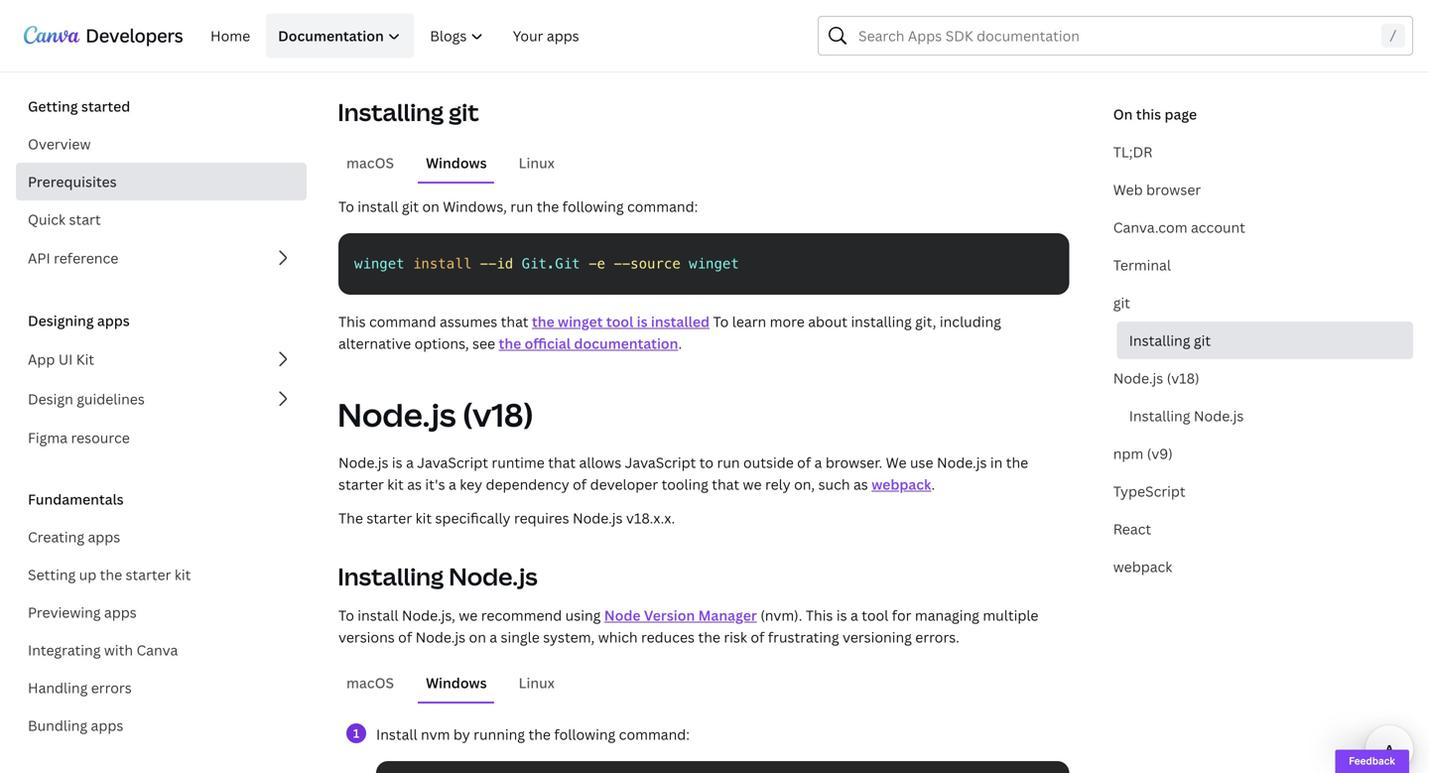 Task type: vqa. For each thing, say whether or not it's contained in the screenshot.
node.js (v18) link
yes



Task type: describe. For each thing, give the bounding box(es) containing it.
2 horizontal spatial as
[[854, 475, 868, 494]]

git down git link
[[1194, 331, 1211, 350]]

of right risk
[[751, 628, 765, 647]]

2 - from the left
[[488, 256, 497, 272]]

quick
[[28, 210, 66, 229]]

so
[[751, 22, 767, 41]]

webpack for webpack
[[1113, 557, 1173, 576]]

id
[[497, 256, 513, 272]]

key
[[460, 475, 482, 494]]

the up installing git at left
[[338, 44, 361, 63]]

more
[[770, 312, 805, 331]]

in
[[991, 453, 1003, 472]]

developer
[[590, 475, 658, 494]]

quick start link
[[16, 201, 307, 238]]

git down and,
[[449, 96, 479, 128]]

clone
[[934, 22, 971, 41]]

0 horizontal spatial .
[[678, 334, 682, 353]]

to for git
[[338, 197, 354, 216]]

how
[[903, 22, 931, 41]]

api reference link
[[16, 238, 307, 278]]

4 - from the left
[[614, 256, 622, 272]]

to for node.js,
[[338, 606, 354, 625]]

runtime
[[492, 453, 545, 472]]

design guidelines
[[28, 390, 145, 408]]

installing down and,
[[338, 96, 444, 128]]

0 vertical spatial node.js (v18)
[[1113, 369, 1200, 388]]

figma
[[28, 428, 68, 447]]

5 - from the left
[[622, 256, 630, 272]]

versions inside the git is a version control system that makes it easier to collaborate on and release new versions of code. we use a git repository to distribute a
[[903, 0, 959, 19]]

that inside the git is a version control system that makes it easier to collaborate on and release new versions of code. we use a git repository to distribute a
[[541, 0, 568, 19]]

repository inside the git is a version control system that makes it easier to collaborate on and release new versions of code. we use a git repository to distribute a
[[370, 22, 440, 41]]

the
[[338, 509, 363, 528]]

about
[[808, 312, 848, 331]]

1 vertical spatial command:
[[619, 725, 690, 744]]

this
[[1136, 105, 1162, 124]]

the up official
[[532, 312, 555, 331]]

starter kit link
[[541, 22, 608, 41]]

apps for bundling apps
[[91, 716, 123, 735]]

overview link
[[16, 125, 307, 163]]

the down this command assumes that the winget tool is installed
[[499, 334, 521, 353]]

2 horizontal spatial winget
[[689, 256, 739, 272]]

setting up the starter kit link
[[16, 556, 307, 594]]

ideally,
[[470, 44, 517, 63]]

you'll
[[770, 22, 806, 41]]

handling errors link
[[16, 669, 307, 707]]

starter down the makes at the top
[[541, 22, 587, 41]]

installing
[[851, 312, 912, 331]]

install for to install git on windows, run the following command:
[[358, 197, 398, 216]]

allows
[[579, 453, 622, 472]]

linux button for run
[[511, 144, 563, 182]]

git up 'winget install'
[[402, 197, 419, 216]]

typescript
[[1113, 482, 1186, 501]]

this inside (nvm). this is a tool for managing multiple versions of node.js on a single system, which reduces the risk of frustrating versioning errors.
[[806, 606, 833, 625]]

designing apps
[[28, 311, 130, 330]]

know
[[864, 22, 899, 41]]

kit up latest
[[590, 22, 608, 41]]

node.js inside installing node.js link
[[1194, 406, 1244, 425]]

0 vertical spatial tool
[[606, 312, 634, 331]]

creating apps link
[[16, 518, 307, 556]]

0 horizontal spatial as
[[407, 475, 422, 494]]

risk
[[724, 628, 747, 647]]

to install git on windows, run the following command:
[[338, 197, 698, 216]]

home
[[210, 26, 250, 45]]

0 horizontal spatial installing node.js
[[338, 560, 538, 593]]

node.js up recommend
[[449, 560, 538, 593]]

such
[[818, 475, 850, 494]]

source
[[630, 256, 681, 272]]

webpack .
[[872, 475, 935, 494]]

for inside for developing apps, so you'll need to know how clone (download) the repository and, ideally, pull the latest changes as updates to the starter kit are released.
[[611, 22, 631, 41]]

linux for run
[[519, 153, 555, 172]]

version
[[384, 0, 434, 19]]

learn
[[732, 312, 767, 331]]

distribute
[[461, 22, 527, 41]]

react link
[[1102, 510, 1413, 548]]

page
[[1165, 105, 1197, 124]]

macos for to
[[346, 153, 394, 172]]

Search Apps SDK documentation text field
[[818, 16, 1413, 56]]

easier
[[630, 0, 670, 19]]

install for winget install
[[413, 256, 472, 272]]

design guidelines link
[[16, 379, 307, 419]]

running
[[474, 725, 525, 744]]

specifically
[[435, 509, 511, 528]]

using
[[565, 606, 601, 625]]

your apps link
[[501, 13, 591, 58]]

bundling apps link
[[16, 707, 307, 744]]

home link
[[199, 13, 262, 58]]

node.js inside (nvm). this is a tool for managing multiple versions of node.js on a single system, which reduces the risk of frustrating versioning errors.
[[416, 628, 466, 647]]

(nvm). this is a tool for managing multiple versions of node.js on a single system, which reduces the risk of frustrating versioning errors.
[[338, 606, 1039, 647]]

on inside the git is a version control system that makes it easier to collaborate on and release new versions of code. we use a git repository to distribute a
[[771, 0, 788, 19]]

1 vertical spatial (v18)
[[463, 393, 534, 436]]

by
[[454, 725, 470, 744]]

for inside (nvm). this is a tool for managing multiple versions of node.js on a single system, which reduces the risk of frustrating versioning errors.
[[892, 606, 912, 625]]

v18.x.x.
[[626, 509, 675, 528]]

integrating with canva link
[[16, 631, 307, 669]]

node.js inside node.js (v18) link
[[1113, 369, 1164, 388]]

to for more
[[713, 312, 729, 331]]

alternative
[[338, 334, 411, 353]]

0 vertical spatial webpack link
[[872, 475, 932, 494]]

apps for your apps
[[547, 26, 579, 45]]

we inside the git is a version control system that makes it easier to collaborate on and release new versions of code. we use a git repository to distribute a
[[1020, 0, 1041, 19]]

resource
[[71, 428, 130, 447]]

linux for following
[[519, 673, 555, 692]]

app ui kit link
[[16, 339, 307, 379]]

to learn more about installing git, including alternative options, see
[[338, 312, 1001, 353]]

(v9)
[[1147, 444, 1173, 463]]

canva.com account
[[1113, 218, 1246, 237]]

we inside node.js is a javascript runtime that allows javascript to run outside of a browser. we use node.js in the starter kit as it's a key dependency of developer tooling that we rely on, such as
[[743, 475, 762, 494]]

starter right the
[[367, 509, 412, 528]]

git link
[[1102, 284, 1413, 322]]

--id git.git -e
[[480, 256, 605, 272]]

and
[[792, 0, 817, 19]]

reference
[[54, 249, 118, 268]]

installing up (v9)
[[1129, 406, 1191, 425]]

1 horizontal spatial winget
[[558, 312, 603, 331]]

starter inside node.js is a javascript runtime that allows javascript to run outside of a browser. we use node.js in the starter kit as it's a key dependency of developer tooling that we rely on, such as
[[338, 475, 384, 494]]

the down starter kit
[[549, 44, 571, 63]]

up
[[79, 565, 97, 584]]

requires
[[514, 509, 569, 528]]

are
[[863, 44, 884, 63]]

single
[[501, 628, 540, 647]]

we inside node.js is a javascript runtime that allows javascript to run outside of a browser. we use node.js in the starter kit as it's a key dependency of developer tooling that we rely on, such as
[[886, 453, 907, 472]]

control
[[437, 0, 486, 19]]

node.js up the
[[338, 453, 389, 472]]

documentation
[[278, 26, 384, 45]]

1 vertical spatial we
[[459, 606, 478, 625]]

apps,
[[712, 22, 748, 41]]

blogs button
[[418, 13, 497, 58]]

including
[[940, 312, 1001, 331]]

to down 'so'
[[751, 44, 765, 63]]

winget install
[[354, 256, 472, 272]]

use inside the git is a version control system that makes it easier to collaborate on and release new versions of code. we use a git repository to distribute a
[[1044, 0, 1068, 19]]

dependency
[[486, 475, 569, 494]]

0 vertical spatial following
[[562, 197, 624, 216]]

to install node.js, we recommend using node version manager
[[338, 606, 757, 625]]

kit up previewing apps link at the bottom left of page
[[175, 565, 191, 584]]

previewing
[[28, 603, 101, 622]]

the up git.git
[[537, 197, 559, 216]]

2 javascript from the left
[[625, 453, 696, 472]]

apps for designing apps
[[97, 311, 130, 330]]

released.
[[887, 44, 948, 63]]

errors.
[[915, 628, 960, 647]]

documentation
[[574, 334, 678, 353]]

to up developing
[[674, 0, 688, 19]]

0 horizontal spatial on
[[422, 197, 440, 216]]

npm
[[1113, 444, 1144, 463]]

outside
[[743, 453, 794, 472]]

of inside the git is a version control system that makes it easier to collaborate on and release new versions of code. we use a git repository to distribute a
[[963, 0, 977, 19]]

git installing git
[[1113, 293, 1211, 350]]

canva.com account link
[[1102, 208, 1413, 246]]

installing git link
[[1117, 322, 1413, 359]]



Task type: locate. For each thing, give the bounding box(es) containing it.
pull
[[520, 44, 546, 63]]

1 windows from the top
[[426, 153, 487, 172]]

on
[[771, 0, 788, 19], [422, 197, 440, 216], [469, 628, 486, 647]]

tool
[[606, 312, 634, 331], [862, 606, 889, 625]]

previewing apps link
[[16, 594, 307, 631]]

the inside setting up the starter kit link
[[100, 565, 122, 584]]

1 horizontal spatial for
[[892, 606, 912, 625]]

1 javascript from the left
[[417, 453, 488, 472]]

run left outside
[[717, 453, 740, 472]]

(v18) up runtime
[[463, 393, 534, 436]]

windows
[[426, 153, 487, 172], [426, 673, 487, 692]]

it's
[[425, 475, 445, 494]]

-
[[480, 256, 488, 272], [488, 256, 497, 272], [589, 256, 597, 272], [614, 256, 622, 272], [622, 256, 630, 272]]

linux button up the to install git on windows, run the following command:
[[511, 144, 563, 182]]

node.js down developer
[[573, 509, 623, 528]]

api
[[28, 249, 50, 268]]

apps right designing on the top of page
[[97, 311, 130, 330]]

0 vertical spatial windows button
[[418, 144, 495, 182]]

the inside node.js is a javascript runtime that allows javascript to run outside of a browser. we use node.js in the starter kit as it's a key dependency of developer tooling that we rely on, such as
[[1006, 453, 1029, 472]]

0 vertical spatial repository
[[370, 22, 440, 41]]

1 horizontal spatial installing node.js
[[1129, 406, 1244, 425]]

the right running at the left bottom of page
[[529, 725, 551, 744]]

apps up with
[[104, 603, 137, 622]]

1 vertical spatial run
[[717, 453, 740, 472]]

started
[[81, 97, 130, 116]]

windows for on
[[426, 153, 487, 172]]

figma resource
[[28, 428, 130, 447]]

recommend
[[481, 606, 562, 625]]

installing inside the git installing git
[[1129, 331, 1191, 350]]

0 vertical spatial (v18)
[[1167, 369, 1200, 388]]

npm (v9)
[[1113, 444, 1173, 463]]

git
[[338, 0, 356, 19], [350, 22, 367, 41], [449, 96, 479, 128], [402, 197, 419, 216], [1113, 293, 1131, 312], [1194, 331, 1211, 350]]

starter up previewing apps link at the bottom left of page
[[126, 565, 171, 584]]

starter inside for developing apps, so you'll need to know how clone (download) the repository and, ideally, pull the latest changes as updates to the starter kit are released.
[[794, 44, 839, 63]]

linux button for following
[[511, 664, 563, 702]]

figma resource link
[[16, 419, 307, 457]]

windows button up windows, at the top left
[[418, 144, 495, 182]]

1 horizontal spatial webpack link
[[1102, 548, 1413, 586]]

command: down reduces
[[619, 725, 690, 744]]

1 vertical spatial webpack
[[1113, 557, 1173, 576]]

of down node.js,
[[398, 628, 412, 647]]

2 windows button from the top
[[418, 664, 495, 702]]

windows button for running
[[418, 664, 495, 702]]

which
[[598, 628, 638, 647]]

that up your apps
[[541, 0, 568, 19]]

git,
[[915, 312, 936, 331]]

your
[[513, 26, 543, 45]]

apps inside creating apps link
[[88, 528, 120, 546]]

ui
[[58, 350, 73, 369]]

installing node.js up (v9)
[[1129, 406, 1244, 425]]

windows up 'by'
[[426, 673, 487, 692]]

as
[[675, 44, 689, 63], [407, 475, 422, 494], [854, 475, 868, 494]]

install
[[376, 725, 418, 744]]

1 linux from the top
[[519, 153, 555, 172]]

macos down installing git at left
[[346, 153, 394, 172]]

0 horizontal spatial versions
[[338, 628, 395, 647]]

0 vertical spatial linux
[[519, 153, 555, 172]]

1 vertical spatial install
[[413, 256, 472, 272]]

1 macos from the top
[[346, 153, 394, 172]]

starter down need
[[794, 44, 839, 63]]

we right node.js,
[[459, 606, 478, 625]]

installing node.js up node.js,
[[338, 560, 538, 593]]

2 vertical spatial install
[[358, 606, 398, 625]]

installing down terminal at the top
[[1129, 331, 1191, 350]]

install left node.js,
[[358, 606, 398, 625]]

0 horizontal spatial javascript
[[417, 453, 488, 472]]

apps right your at top left
[[547, 26, 579, 45]]

this up alternative
[[338, 312, 366, 331]]

0 vertical spatial linux button
[[511, 144, 563, 182]]

is inside node.js is a javascript runtime that allows javascript to run outside of a browser. we use node.js in the starter kit as it's a key dependency of developer tooling that we rely on, such as
[[392, 453, 403, 472]]

git down terminal at the top
[[1113, 293, 1131, 312]]

documentation button
[[266, 13, 414, 58]]

1 vertical spatial tool
[[862, 606, 889, 625]]

versions inside (nvm). this is a tool for managing multiple versions of node.js on a single system, which reduces the risk of frustrating versioning errors.
[[338, 628, 395, 647]]

installing git
[[338, 96, 479, 128]]

developing
[[634, 22, 708, 41]]

1 horizontal spatial .
[[932, 475, 935, 494]]

to inside to learn more about installing git, including alternative options, see
[[713, 312, 729, 331]]

1 vertical spatial we
[[886, 453, 907, 472]]

linux up the to install git on windows, run the following command:
[[519, 153, 555, 172]]

tool up versioning
[[862, 606, 889, 625]]

0 horizontal spatial tool
[[606, 312, 634, 331]]

1 windows button from the top
[[418, 144, 495, 182]]

1 vertical spatial macos
[[346, 673, 394, 692]]

apps down errors
[[91, 716, 123, 735]]

node.js is a javascript runtime that allows javascript to run outside of a browser. we use node.js in the starter kit as it's a key dependency of developer tooling that we rely on, such as
[[338, 453, 1029, 494]]

managing
[[915, 606, 980, 625]]

installed
[[651, 312, 710, 331]]

see
[[473, 334, 495, 353]]

linux
[[519, 153, 555, 172], [519, 673, 555, 692]]

designing
[[28, 311, 94, 330]]

0 vertical spatial use
[[1044, 0, 1068, 19]]

on left single
[[469, 628, 486, 647]]

install
[[358, 197, 398, 216], [413, 256, 472, 272], [358, 606, 398, 625]]

1 vertical spatial this
[[806, 606, 833, 625]]

apps up setting up the starter kit
[[88, 528, 120, 546]]

0 horizontal spatial we
[[459, 606, 478, 625]]

1 vertical spatial .
[[932, 475, 935, 494]]

1 horizontal spatial we
[[1020, 0, 1041, 19]]

node.js left in
[[937, 453, 987, 472]]

0 horizontal spatial winget
[[354, 256, 405, 272]]

git left blogs
[[350, 22, 367, 41]]

we up webpack .
[[886, 453, 907, 472]]

kit inside node.js is a javascript runtime that allows javascript to run outside of a browser. we use node.js in the starter kit as it's a key dependency of developer tooling that we rely on, such as
[[387, 475, 404, 494]]

use inside node.js is a javascript runtime that allows javascript to run outside of a browser. we use node.js in the starter kit as it's a key dependency of developer tooling that we rely on, such as
[[910, 453, 934, 472]]

0 vertical spatial versions
[[903, 0, 959, 19]]

that
[[541, 0, 568, 19], [501, 312, 529, 331], [548, 453, 576, 472], [712, 475, 740, 494]]

3 - from the left
[[589, 256, 597, 272]]

webpack down react
[[1113, 557, 1173, 576]]

0 horizontal spatial webpack link
[[872, 475, 932, 494]]

apps for creating apps
[[88, 528, 120, 546]]

0 vertical spatial install
[[358, 197, 398, 216]]

macos button for to
[[338, 144, 402, 182]]

1 horizontal spatial webpack
[[1113, 557, 1173, 576]]

the winget tool is installed link
[[532, 312, 710, 331]]

versioning
[[843, 628, 912, 647]]

1 vertical spatial versions
[[338, 628, 395, 647]]

winget
[[354, 256, 405, 272], [689, 256, 739, 272], [558, 312, 603, 331]]

1 horizontal spatial (v18)
[[1167, 369, 1200, 388]]

1 vertical spatial repository
[[364, 44, 434, 63]]

0 vertical spatial .
[[678, 334, 682, 353]]

(download)
[[975, 22, 1050, 41]]

1 linux button from the top
[[511, 144, 563, 182]]

need
[[810, 22, 843, 41]]

the inside (nvm). this is a tool for managing multiple versions of node.js on a single system, which reduces the risk of frustrating versioning errors.
[[698, 628, 721, 647]]

2 macos button from the top
[[338, 664, 402, 702]]

run
[[510, 197, 533, 216], [717, 453, 740, 472]]

1 vertical spatial windows
[[426, 673, 487, 692]]

apps inside bundling apps link
[[91, 716, 123, 735]]

the right up
[[100, 565, 122, 584]]

version
[[644, 606, 695, 625]]

release
[[821, 0, 869, 19]]

macos button down installing git at left
[[338, 144, 402, 182]]

on inside (nvm). this is a tool for managing multiple versions of node.js on a single system, which reduces the risk of frustrating versioning errors.
[[469, 628, 486, 647]]

run right windows, at the top left
[[510, 197, 533, 216]]

use up (download)
[[1044, 0, 1068, 19]]

node.js up "npm (v9)" 'link'
[[1194, 406, 1244, 425]]

collaborate
[[691, 0, 768, 19]]

the down you'll
[[768, 44, 791, 63]]

2 horizontal spatial on
[[771, 0, 788, 19]]

kit left it's
[[387, 475, 404, 494]]

0 vertical spatial we
[[743, 475, 762, 494]]

previewing apps
[[28, 603, 137, 622]]

use up webpack .
[[910, 453, 934, 472]]

repository inside for developing apps, so you'll need to know how clone (download) the repository and, ideally, pull the latest changes as updates to the starter kit are released.
[[364, 44, 434, 63]]

0 vertical spatial webpack
[[872, 475, 932, 494]]

install for to install node.js, we recommend using node version manager
[[358, 606, 398, 625]]

on,
[[794, 475, 815, 494]]

1 horizontal spatial this
[[806, 606, 833, 625]]

(v18)
[[1167, 369, 1200, 388], [463, 393, 534, 436]]

1 vertical spatial on
[[422, 197, 440, 216]]

1 vertical spatial use
[[910, 453, 934, 472]]

as down developing
[[675, 44, 689, 63]]

1 vertical spatial macos button
[[338, 664, 402, 702]]

0 vertical spatial to
[[338, 197, 354, 216]]

install nvm by running the following command:
[[376, 725, 690, 744]]

install up 'winget install'
[[358, 197, 398, 216]]

on
[[1113, 105, 1133, 124]]

0 horizontal spatial for
[[611, 22, 631, 41]]

install left id
[[413, 256, 472, 272]]

0 vertical spatial on
[[771, 0, 788, 19]]

0 vertical spatial macos button
[[338, 144, 402, 182]]

browser
[[1146, 180, 1201, 199]]

to down release
[[847, 22, 861, 41]]

kit down it's
[[416, 509, 432, 528]]

git is a version control system that makes it easier to collaborate on and release new versions of code. we use a git repository to distribute a
[[338, 0, 1068, 41]]

apps for previewing apps
[[104, 603, 137, 622]]

canva developers logo image
[[24, 25, 183, 46]]

of up on,
[[797, 453, 811, 472]]

that left allows at left
[[548, 453, 576, 472]]

1 vertical spatial node.js (v18)
[[337, 393, 534, 436]]

with
[[104, 641, 133, 660]]

windows button up 'by'
[[418, 664, 495, 702]]

as down browser.
[[854, 475, 868, 494]]

0 horizontal spatial we
[[886, 453, 907, 472]]

is inside the git is a version control system that makes it easier to collaborate on and release new versions of code. we use a git repository to distribute a
[[359, 0, 370, 19]]

installing
[[338, 96, 444, 128], [1129, 331, 1191, 350], [1129, 406, 1191, 425], [338, 560, 444, 593]]

1 vertical spatial linux button
[[511, 664, 563, 702]]

starter
[[541, 22, 587, 41], [794, 44, 839, 63], [338, 475, 384, 494], [367, 509, 412, 528], [126, 565, 171, 584]]

command: up source
[[627, 197, 698, 216]]

we left rely
[[743, 475, 762, 494]]

1 horizontal spatial javascript
[[625, 453, 696, 472]]

2 windows from the top
[[426, 673, 487, 692]]

0 horizontal spatial use
[[910, 453, 934, 472]]

for developing apps, so you'll need to know how clone (download) the repository and, ideally, pull the latest changes as updates to the starter kit are released.
[[338, 22, 1050, 63]]

webpack for webpack .
[[872, 475, 932, 494]]

frustrating
[[768, 628, 839, 647]]

nvm
[[421, 725, 450, 744]]

to inside node.js is a javascript runtime that allows javascript to run outside of a browser. we use node.js in the starter kit as it's a key dependency of developer tooling that we rely on, such as
[[700, 453, 714, 472]]

options,
[[415, 334, 469, 353]]

we up (download)
[[1020, 0, 1041, 19]]

2 vertical spatial on
[[469, 628, 486, 647]]

of up 'clone' at the right top
[[963, 0, 977, 19]]

1 - from the left
[[480, 256, 488, 272]]

quick start
[[28, 210, 101, 229]]

1 horizontal spatial node.js (v18)
[[1113, 369, 1200, 388]]

for up versioning
[[892, 606, 912, 625]]

0 vertical spatial for
[[611, 22, 631, 41]]

and,
[[437, 44, 466, 63]]

design
[[28, 390, 73, 408]]

as inside for developing apps, so you'll need to know how clone (download) the repository and, ideally, pull the latest changes as updates to the starter kit are released.
[[675, 44, 689, 63]]

0 vertical spatial windows
[[426, 153, 487, 172]]

canva.com
[[1113, 218, 1188, 237]]

/
[[1389, 27, 1398, 44]]

1 horizontal spatial tool
[[862, 606, 889, 625]]

reduces
[[641, 628, 695, 647]]

installing node.js link
[[1117, 397, 1413, 435]]

web
[[1113, 180, 1143, 199]]

1 horizontal spatial as
[[675, 44, 689, 63]]

node.js down the git installing git
[[1113, 369, 1164, 388]]

as left it's
[[407, 475, 422, 494]]

0 vertical spatial we
[[1020, 0, 1041, 19]]

javascript up it's
[[417, 453, 488, 472]]

node.js (v18) down the git installing git
[[1113, 369, 1200, 388]]

on up you'll
[[771, 0, 788, 19]]

kit
[[590, 22, 608, 41], [843, 44, 859, 63], [387, 475, 404, 494], [416, 509, 432, 528], [175, 565, 191, 584]]

node.js down node.js,
[[416, 628, 466, 647]]

the left risk
[[698, 628, 721, 647]]

0 vertical spatial macos
[[346, 153, 394, 172]]

node.js,
[[402, 606, 455, 625]]

1 macos button from the top
[[338, 144, 402, 182]]

1 vertical spatial linux
[[519, 673, 555, 692]]

is inside (nvm). this is a tool for managing multiple versions of node.js on a single system, which reduces the risk of frustrating versioning errors.
[[837, 606, 847, 625]]

starter kit
[[541, 22, 608, 41]]

0 horizontal spatial run
[[510, 197, 533, 216]]

macos button for install
[[338, 664, 402, 702]]

starter up the
[[338, 475, 384, 494]]

kit left are
[[843, 44, 859, 63]]

webpack link down browser.
[[872, 475, 932, 494]]

of down allows at left
[[573, 475, 587, 494]]

macos
[[346, 153, 394, 172], [346, 673, 394, 692]]

kit inside for developing apps, so you'll need to know how clone (download) the repository and, ideally, pull the latest changes as updates to the starter kit are released.
[[843, 44, 859, 63]]

1 horizontal spatial run
[[717, 453, 740, 472]]

0 horizontal spatial node.js (v18)
[[337, 393, 534, 436]]

1 vertical spatial webpack link
[[1102, 548, 1413, 586]]

. down the installed at the left top of the page
[[678, 334, 682, 353]]

1 vertical spatial installing node.js
[[338, 560, 538, 593]]

the right in
[[1006, 453, 1029, 472]]

your apps
[[513, 26, 579, 45]]

kit
[[76, 350, 94, 369]]

1 vertical spatial for
[[892, 606, 912, 625]]

handling
[[28, 678, 88, 697]]

bundling apps
[[28, 716, 123, 735]]

apps inside your apps link
[[547, 26, 579, 45]]

webpack down browser.
[[872, 475, 932, 494]]

1 horizontal spatial we
[[743, 475, 762, 494]]

following right running at the left bottom of page
[[554, 725, 616, 744]]

code.
[[980, 0, 1017, 19]]

the
[[338, 44, 361, 63], [549, 44, 571, 63], [768, 44, 791, 63], [537, 197, 559, 216], [532, 312, 555, 331], [499, 334, 521, 353], [1006, 453, 1029, 472], [100, 565, 122, 584], [698, 628, 721, 647], [529, 725, 551, 744]]

1 vertical spatial to
[[713, 312, 729, 331]]

apps inside previewing apps link
[[104, 603, 137, 622]]

linux button down single
[[511, 664, 563, 702]]

this up frustrating
[[806, 606, 833, 625]]

winget up command at left top
[[354, 256, 405, 272]]

1 horizontal spatial versions
[[903, 0, 959, 19]]

1 horizontal spatial use
[[1044, 0, 1068, 19]]

node.js down alternative
[[337, 393, 456, 436]]

2 vertical spatial to
[[338, 606, 354, 625]]

we
[[1020, 0, 1041, 19], [886, 453, 907, 472]]

winget up the official documentation "link"
[[558, 312, 603, 331]]

2 linux button from the top
[[511, 664, 563, 702]]

node.js (v18)
[[1113, 369, 1200, 388], [337, 393, 534, 436]]

new
[[872, 0, 900, 19]]

0 vertical spatial installing node.js
[[1129, 406, 1244, 425]]

winget right source
[[689, 256, 739, 272]]

macos for install
[[346, 673, 394, 692]]

fundamentals
[[28, 490, 124, 509]]

creating
[[28, 528, 84, 546]]

run inside node.js is a javascript runtime that allows javascript to run outside of a browser. we use node.js in the starter kit as it's a key dependency of developer tooling that we rely on, such as
[[717, 453, 740, 472]]

1 vertical spatial windows button
[[418, 664, 495, 702]]

following up e
[[562, 197, 624, 216]]

. right "such"
[[932, 475, 935, 494]]

1 horizontal spatial on
[[469, 628, 486, 647]]

on left windows, at the top left
[[422, 197, 440, 216]]

0 horizontal spatial webpack
[[872, 475, 932, 494]]

canva
[[136, 641, 178, 660]]

following
[[562, 197, 624, 216], [554, 725, 616, 744]]

to
[[338, 197, 354, 216], [713, 312, 729, 331], [338, 606, 354, 625]]

2 macos from the top
[[346, 673, 394, 692]]

that right "tooling"
[[712, 475, 740, 494]]

installing up node.js,
[[338, 560, 444, 593]]

on this page heading
[[1102, 103, 1413, 125]]

0 horizontal spatial (v18)
[[463, 393, 534, 436]]

0 vertical spatial run
[[510, 197, 533, 216]]

0 horizontal spatial this
[[338, 312, 366, 331]]

for down it
[[611, 22, 631, 41]]

0 vertical spatial this
[[338, 312, 366, 331]]

git up documentation
[[338, 0, 356, 19]]

that up official
[[501, 312, 529, 331]]

windows for running
[[426, 673, 487, 692]]

tool up the documentation
[[606, 312, 634, 331]]

windows button for on
[[418, 144, 495, 182]]

use
[[1044, 0, 1068, 19], [910, 453, 934, 472]]

2 linux from the top
[[519, 673, 555, 692]]

tool inside (nvm). this is a tool for managing multiple versions of node.js on a single system, which reduces the risk of frustrating versioning errors.
[[862, 606, 889, 625]]

1 vertical spatial following
[[554, 725, 616, 744]]

0 vertical spatial command:
[[627, 197, 698, 216]]

macos up install
[[346, 673, 394, 692]]

to up and,
[[443, 22, 457, 41]]



